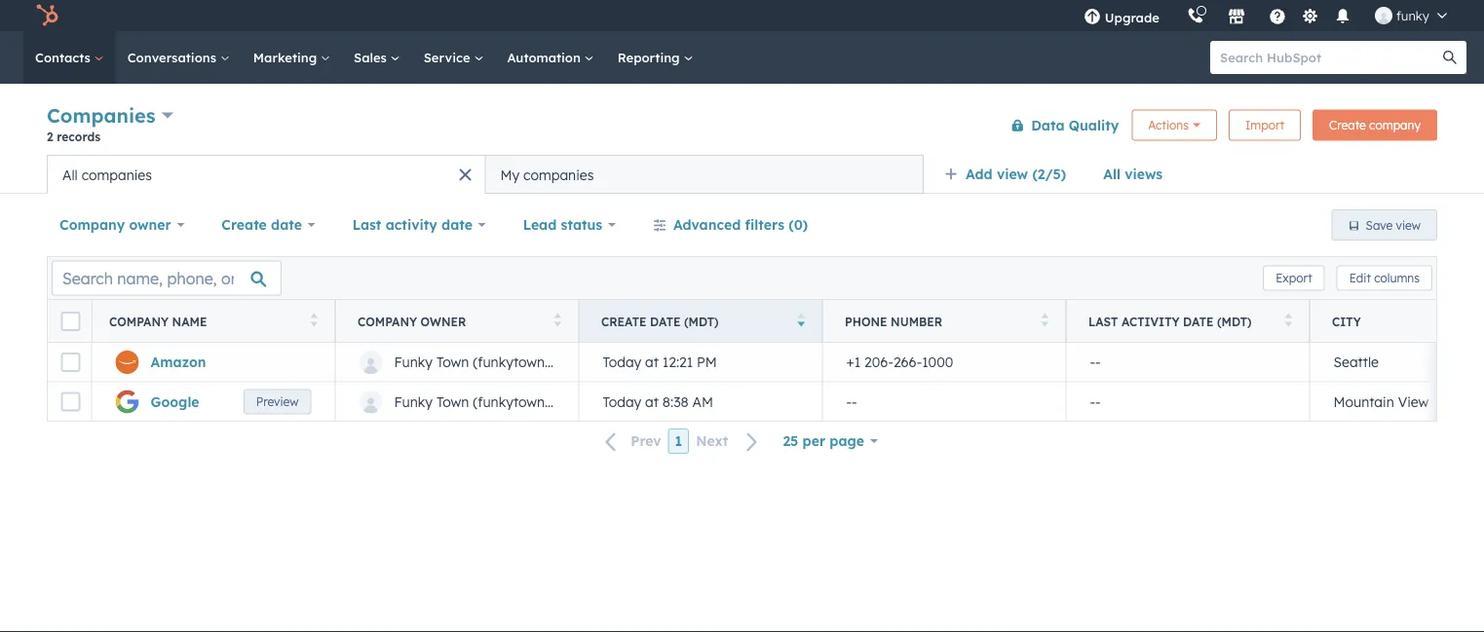 Task type: vqa. For each thing, say whether or not it's contained in the screenshot.
SEARCH search box
no



Task type: locate. For each thing, give the bounding box(es) containing it.
(funkytownclown1@gmail.com) up prev button
[[473, 393, 673, 410]]

1 at from the top
[[645, 354, 659, 371]]

0 horizontal spatial date
[[271, 216, 302, 233]]

1 vertical spatial funky town (funkytownclown1@gmail.com)
[[394, 393, 673, 410]]

0 vertical spatial preview
[[324, 368, 367, 382]]

my companies button
[[485, 155, 924, 194]]

1 funky town (funkytownclown1@gmail.com) button from the top
[[335, 343, 673, 382]]

--
[[1090, 354, 1101, 371], [847, 393, 857, 410], [1090, 393, 1101, 410]]

all companies
[[62, 166, 152, 183]]

date right activity
[[1184, 314, 1214, 329]]

1 companies from the left
[[82, 166, 152, 183]]

-
[[1090, 354, 1096, 371], [1096, 354, 1101, 371], [847, 393, 852, 410], [852, 393, 857, 410], [1090, 393, 1096, 410], [1096, 393, 1101, 410]]

0 vertical spatial funky
[[394, 354, 433, 371]]

number
[[891, 314, 943, 329]]

1 horizontal spatial all
[[1104, 166, 1121, 183]]

date right activity
[[442, 216, 473, 233]]

menu
[[1070, 0, 1461, 31]]

all left the views
[[1104, 166, 1121, 183]]

phone number
[[845, 314, 943, 329]]

266-
[[894, 354, 922, 371]]

funky
[[394, 354, 433, 371], [394, 393, 433, 410]]

0 vertical spatial company owner
[[59, 216, 171, 233]]

2 today from the top
[[603, 393, 642, 410]]

all views link
[[1091, 155, 1176, 194]]

2 funky town (funkytownclown1@gmail.com) button from the top
[[335, 382, 673, 421]]

2 (funkytownclown1@gmail.com) from the top
[[473, 393, 673, 410]]

upgrade image
[[1084, 9, 1101, 26]]

last for last activity date (mdt)
[[1089, 314, 1119, 329]]

1 horizontal spatial view
[[1397, 218, 1421, 233]]

2 all from the left
[[62, 166, 78, 183]]

companies up company owner popup button
[[82, 166, 152, 183]]

1 funky town (funkytownclown1@gmail.com) from the top
[[394, 354, 673, 371]]

funky town (funkytownclown1@gmail.com)
[[394, 354, 673, 371], [394, 393, 673, 410]]

settings link
[[1298, 5, 1323, 26]]

export
[[1276, 271, 1313, 286]]

1 horizontal spatial create
[[602, 314, 647, 329]]

am
[[693, 393, 714, 410]]

-- inside button
[[847, 393, 857, 410]]

name
[[172, 314, 207, 329]]

(funkytownclown1@gmail.com) for today at 12:21 pm
[[473, 354, 673, 371]]

service link
[[412, 31, 496, 84]]

add
[[966, 166, 993, 183]]

view for save
[[1397, 218, 1421, 233]]

preview button for google
[[311, 402, 379, 427]]

0 horizontal spatial (mdt)
[[684, 314, 719, 329]]

today at 12:21 pm
[[603, 354, 717, 371]]

companies button
[[47, 101, 174, 130]]

today up prev button
[[603, 393, 642, 410]]

reporting link
[[606, 31, 705, 84]]

(mdt) right activity
[[1218, 314, 1252, 329]]

1 vertical spatial today
[[603, 393, 642, 410]]

view inside popup button
[[997, 166, 1029, 183]]

0 vertical spatial create
[[1330, 118, 1367, 133]]

advanced filters (0)
[[674, 216, 808, 233]]

company
[[1370, 118, 1421, 133]]

0 vertical spatial last
[[353, 216, 382, 233]]

preview button
[[311, 362, 379, 388], [311, 402, 379, 427]]

at left 8:38
[[645, 393, 659, 410]]

1 preview button from the top
[[311, 362, 379, 388]]

0 horizontal spatial press to sort. image
[[311, 313, 318, 327]]

0 vertical spatial funky town (funkytownclown1@gmail.com)
[[394, 354, 673, 371]]

1 horizontal spatial (mdt)
[[1218, 314, 1252, 329]]

2 companies from the left
[[524, 166, 594, 183]]

1 preview from the top
[[324, 368, 367, 382]]

marketing
[[253, 49, 321, 65]]

0 vertical spatial view
[[997, 166, 1029, 183]]

export button
[[1264, 266, 1326, 291]]

all companies button
[[47, 155, 485, 194]]

1 horizontal spatial date
[[1184, 314, 1214, 329]]

company owner
[[59, 216, 171, 233], [358, 314, 466, 329]]

2 (mdt) from the left
[[1218, 314, 1252, 329]]

view inside button
[[1397, 218, 1421, 233]]

0 vertical spatial today
[[603, 354, 642, 371]]

press to sort. element
[[311, 313, 318, 330], [554, 313, 562, 330], [1042, 313, 1049, 330], [1285, 313, 1293, 330]]

(funkytownclown1@gmail.com) up today at 8:38 am in the left of the page
[[473, 354, 673, 371]]

date up today at 12:21 pm
[[650, 314, 681, 329]]

(mdt)
[[684, 314, 719, 329], [1218, 314, 1252, 329]]

reporting
[[618, 49, 684, 65]]

last inside last activity date popup button
[[353, 216, 382, 233]]

today up today at 8:38 am in the left of the page
[[603, 354, 642, 371]]

0 horizontal spatial all
[[62, 166, 78, 183]]

next
[[696, 433, 729, 450]]

create left company
[[1330, 118, 1367, 133]]

8:38
[[663, 393, 689, 410]]

0 horizontal spatial create
[[222, 216, 267, 233]]

1 all from the left
[[1104, 166, 1121, 183]]

companies right my
[[524, 166, 594, 183]]

2 funky town (funkytownclown1@gmail.com) from the top
[[394, 393, 673, 410]]

marketplaces image
[[1228, 9, 1246, 26]]

create
[[1330, 118, 1367, 133], [222, 216, 267, 233], [602, 314, 647, 329]]

1 vertical spatial at
[[645, 393, 659, 410]]

0 horizontal spatial last
[[353, 216, 382, 233]]

0 horizontal spatial press to sort. image
[[554, 313, 562, 327]]

seattle button
[[1310, 343, 1485, 382]]

206-
[[865, 354, 894, 371]]

1 horizontal spatial last
[[1089, 314, 1119, 329]]

at
[[645, 354, 659, 371], [645, 393, 659, 410]]

lead status
[[523, 216, 603, 233]]

funky town (funkytownclown1@gmail.com) for today at 12:21 pm
[[394, 354, 673, 371]]

columns
[[1375, 271, 1420, 286]]

0 vertical spatial at
[[645, 354, 659, 371]]

0 horizontal spatial date
[[650, 314, 681, 329]]

hubspot image
[[35, 4, 58, 27]]

1 press to sort. image from the left
[[311, 313, 318, 327]]

press to sort. element for company owner
[[554, 313, 562, 330]]

1 horizontal spatial press to sort. image
[[1285, 313, 1293, 327]]

press to sort. image
[[311, 313, 318, 327], [1285, 313, 1293, 327]]

2 town from the top
[[437, 393, 469, 410]]

1 vertical spatial (funkytownclown1@gmail.com)
[[473, 393, 673, 410]]

company owner down all companies
[[59, 216, 171, 233]]

0 horizontal spatial company owner
[[59, 216, 171, 233]]

2 at from the top
[[645, 393, 659, 410]]

search button
[[1434, 41, 1467, 74]]

google
[[151, 393, 199, 410]]

view right save
[[1397, 218, 1421, 233]]

-- for +1 206-266-1000
[[1090, 354, 1101, 371]]

2 vertical spatial create
[[602, 314, 647, 329]]

1 town from the top
[[437, 354, 469, 371]]

create inside popup button
[[222, 216, 267, 233]]

google link
[[151, 393, 199, 410]]

1 horizontal spatial companies
[[524, 166, 594, 183]]

add view (2/5)
[[966, 166, 1067, 183]]

create inside button
[[1330, 118, 1367, 133]]

0 vertical spatial preview button
[[311, 362, 379, 388]]

0 vertical spatial owner
[[129, 216, 171, 233]]

descending sort. press to sort ascending. image
[[798, 313, 805, 327]]

0 vertical spatial town
[[437, 354, 469, 371]]

press to sort. image
[[554, 313, 562, 327], [1042, 313, 1049, 327]]

company
[[59, 216, 125, 233], [109, 314, 169, 329], [358, 314, 417, 329]]

1 horizontal spatial company owner
[[358, 314, 466, 329]]

advanced filters (0) button
[[640, 206, 821, 245]]

(mdt) up pm
[[684, 314, 719, 329]]

1 press to sort. image from the left
[[554, 313, 562, 327]]

marketplaces button
[[1217, 0, 1258, 31]]

4 press to sort. element from the left
[[1285, 313, 1293, 330]]

upgrade
[[1105, 9, 1160, 25]]

preview for google
[[324, 407, 367, 422]]

today for today at 12:21 pm
[[603, 354, 642, 371]]

0 vertical spatial (funkytownclown1@gmail.com)
[[473, 354, 673, 371]]

calling icon image
[[1187, 8, 1205, 25]]

view
[[1399, 393, 1429, 410]]

+1 206-266-1000
[[847, 354, 954, 371]]

at for 8:38
[[645, 393, 659, 410]]

create up today at 12:21 pm
[[602, 314, 647, 329]]

Search HubSpot search field
[[1211, 41, 1450, 74]]

1 today from the top
[[603, 354, 642, 371]]

1 vertical spatial preview
[[324, 407, 367, 422]]

2 horizontal spatial create
[[1330, 118, 1367, 133]]

automation link
[[496, 31, 606, 84]]

1 vertical spatial company owner
[[358, 314, 466, 329]]

2 press to sort. image from the left
[[1285, 313, 1293, 327]]

view right add
[[997, 166, 1029, 183]]

date down all companies button
[[271, 216, 302, 233]]

at left 12:21
[[645, 354, 659, 371]]

today
[[603, 354, 642, 371], [603, 393, 642, 410]]

1 vertical spatial town
[[437, 393, 469, 410]]

(funkytownclown1@gmail.com)
[[473, 354, 673, 371], [473, 393, 673, 410]]

all inside button
[[62, 166, 78, 183]]

press to sort. element for last activity date (mdt)
[[1285, 313, 1293, 330]]

-- button
[[823, 382, 1067, 421]]

date
[[650, 314, 681, 329], [1184, 314, 1214, 329]]

funky town (funkytownclown1@gmail.com) button for today at 12:21 pm
[[335, 343, 673, 382]]

2 funky from the top
[[394, 393, 433, 410]]

1 horizontal spatial date
[[442, 216, 473, 233]]

all views
[[1104, 166, 1163, 183]]

activity
[[1122, 314, 1180, 329]]

2 press to sort. image from the left
[[1042, 313, 1049, 327]]

1 vertical spatial preview button
[[311, 402, 379, 427]]

funky town (funkytownclown1@gmail.com) for today at 8:38 am
[[394, 393, 673, 410]]

1 vertical spatial last
[[1089, 314, 1119, 329]]

0 horizontal spatial view
[[997, 166, 1029, 183]]

last activity date button
[[340, 206, 499, 245]]

settings image
[[1302, 8, 1319, 26]]

create down all companies button
[[222, 216, 267, 233]]

2 preview from the top
[[324, 407, 367, 422]]

2 preview button from the top
[[311, 402, 379, 427]]

1 horizontal spatial press to sort. image
[[1042, 313, 1049, 327]]

1 vertical spatial create
[[222, 216, 267, 233]]

company owner button
[[47, 206, 197, 245]]

1000
[[922, 354, 954, 371]]

help button
[[1261, 0, 1295, 31]]

2 press to sort. element from the left
[[554, 313, 562, 330]]

contacts
[[35, 49, 94, 65]]

press to sort. image for company owner
[[554, 313, 562, 327]]

all down 2 records
[[62, 166, 78, 183]]

sales
[[354, 49, 391, 65]]

last
[[353, 216, 382, 233], [1089, 314, 1119, 329]]

1 vertical spatial funky
[[394, 393, 433, 410]]

hubspot link
[[23, 4, 73, 27]]

company owner down activity
[[358, 314, 466, 329]]

company owner inside company owner popup button
[[59, 216, 171, 233]]

import
[[1246, 118, 1285, 133]]

1 horizontal spatial owner
[[421, 314, 466, 329]]

1 (funkytownclown1@gmail.com) from the top
[[473, 354, 673, 371]]

create for create company
[[1330, 118, 1367, 133]]

create date
[[222, 216, 302, 233]]

0 horizontal spatial owner
[[129, 216, 171, 233]]

preview for amazon
[[324, 368, 367, 382]]

all
[[1104, 166, 1121, 183], [62, 166, 78, 183]]

0 horizontal spatial companies
[[82, 166, 152, 183]]

create date (mdt)
[[602, 314, 719, 329]]

1 funky from the top
[[394, 354, 433, 371]]

3 press to sort. element from the left
[[1042, 313, 1049, 330]]

companies
[[47, 103, 156, 128]]

today for today at 8:38 am
[[603, 393, 642, 410]]

1 vertical spatial view
[[1397, 218, 1421, 233]]

companies for all companies
[[82, 166, 152, 183]]



Task type: describe. For each thing, give the bounding box(es) containing it.
next button
[[689, 429, 771, 455]]

conversations link
[[116, 31, 242, 84]]

funky town (funkytownclown1@gmail.com) button for today at 8:38 am
[[335, 382, 673, 421]]

owner inside popup button
[[129, 216, 171, 233]]

mountain view button
[[1310, 382, 1485, 421]]

lead status button
[[511, 206, 629, 245]]

edit columns button
[[1337, 266, 1433, 291]]

page
[[830, 433, 865, 450]]

last activity date (mdt)
[[1089, 314, 1252, 329]]

25 per page
[[783, 433, 865, 450]]

funky
[[1397, 7, 1430, 23]]

companies banner
[[47, 100, 1438, 155]]

1 (mdt) from the left
[[684, 314, 719, 329]]

import button
[[1229, 110, 1302, 141]]

contacts link
[[23, 31, 116, 84]]

all for all companies
[[62, 166, 78, 183]]

prev
[[631, 433, 662, 450]]

service
[[424, 49, 474, 65]]

25 per page button
[[771, 422, 891, 461]]

1 press to sort. element from the left
[[311, 313, 318, 330]]

save view button
[[1332, 210, 1438, 241]]

view for add
[[997, 166, 1029, 183]]

25
[[783, 433, 799, 450]]

amazon link
[[151, 354, 206, 371]]

descending sort. press to sort ascending. element
[[798, 313, 805, 330]]

last for last activity date
[[353, 216, 382, 233]]

views
[[1125, 166, 1163, 183]]

pagination navigation
[[594, 429, 771, 455]]

quality
[[1069, 116, 1119, 134]]

notifications image
[[1335, 9, 1352, 26]]

+1 206-266-1000 button
[[823, 343, 1067, 382]]

mountain view
[[1334, 393, 1429, 410]]

funky town image
[[1375, 7, 1393, 24]]

2 date from the left
[[1184, 314, 1214, 329]]

town for today at 12:21 pm
[[437, 354, 469, 371]]

mountain
[[1334, 393, 1395, 410]]

2 records
[[47, 129, 100, 144]]

data quality
[[1032, 116, 1119, 134]]

all for all views
[[1104, 166, 1121, 183]]

create for create date (mdt)
[[602, 314, 647, 329]]

(0)
[[789, 216, 808, 233]]

(funkytownclown1@gmail.com) for today at 8:38 am
[[473, 393, 673, 410]]

create for create date
[[222, 216, 267, 233]]

help image
[[1269, 9, 1287, 26]]

company inside popup button
[[59, 216, 125, 233]]

sales link
[[342, 31, 412, 84]]

1 vertical spatial owner
[[421, 314, 466, 329]]

Search name, phone, or domain search field
[[52, 261, 282, 296]]

prev button
[[594, 429, 668, 455]]

my
[[501, 166, 520, 183]]

+1
[[847, 354, 861, 371]]

menu containing funky
[[1070, 0, 1461, 31]]

-- for --
[[1090, 393, 1101, 410]]

records
[[57, 129, 100, 144]]

today at 8:38 am
[[603, 393, 714, 410]]

create date button
[[209, 206, 328, 245]]

preview button for amazon
[[311, 362, 379, 388]]

companies for my companies
[[524, 166, 594, 183]]

save
[[1366, 218, 1393, 233]]

advanced
[[674, 216, 741, 233]]

per
[[803, 433, 826, 450]]

conversations
[[127, 49, 220, 65]]

town for today at 8:38 am
[[437, 393, 469, 410]]

last activity date
[[353, 216, 473, 233]]

actions
[[1149, 118, 1189, 133]]

phone
[[845, 314, 888, 329]]

edit columns
[[1350, 271, 1420, 286]]

pm
[[697, 354, 717, 371]]

1 date from the left
[[650, 314, 681, 329]]

create company button
[[1313, 110, 1438, 141]]

1 button
[[668, 429, 689, 454]]

city
[[1333, 314, 1362, 329]]

company name
[[109, 314, 207, 329]]

data
[[1032, 116, 1065, 134]]

at for 12:21
[[645, 354, 659, 371]]

save view
[[1366, 218, 1421, 233]]

funky button
[[1364, 0, 1459, 31]]

activity
[[386, 216, 438, 233]]

add view (2/5) button
[[932, 155, 1091, 194]]

actions button
[[1132, 110, 1218, 141]]

search image
[[1444, 51, 1457, 64]]

automation
[[507, 49, 585, 65]]

12:21
[[663, 354, 693, 371]]

create company
[[1330, 118, 1421, 133]]

2 date from the left
[[442, 216, 473, 233]]

data quality button
[[998, 106, 1120, 145]]

1 date from the left
[[271, 216, 302, 233]]

filters
[[745, 216, 785, 233]]

edit
[[1350, 271, 1372, 286]]

press to sort. element for phone number
[[1042, 313, 1049, 330]]

my companies
[[501, 166, 594, 183]]

marketing link
[[242, 31, 342, 84]]

lead
[[523, 216, 557, 233]]

funky for today at 12:21 pm
[[394, 354, 433, 371]]

funky for today at 8:38 am
[[394, 393, 433, 410]]

amazon
[[151, 354, 206, 371]]

press to sort. image for phone number
[[1042, 313, 1049, 327]]

(2/5)
[[1033, 166, 1067, 183]]



